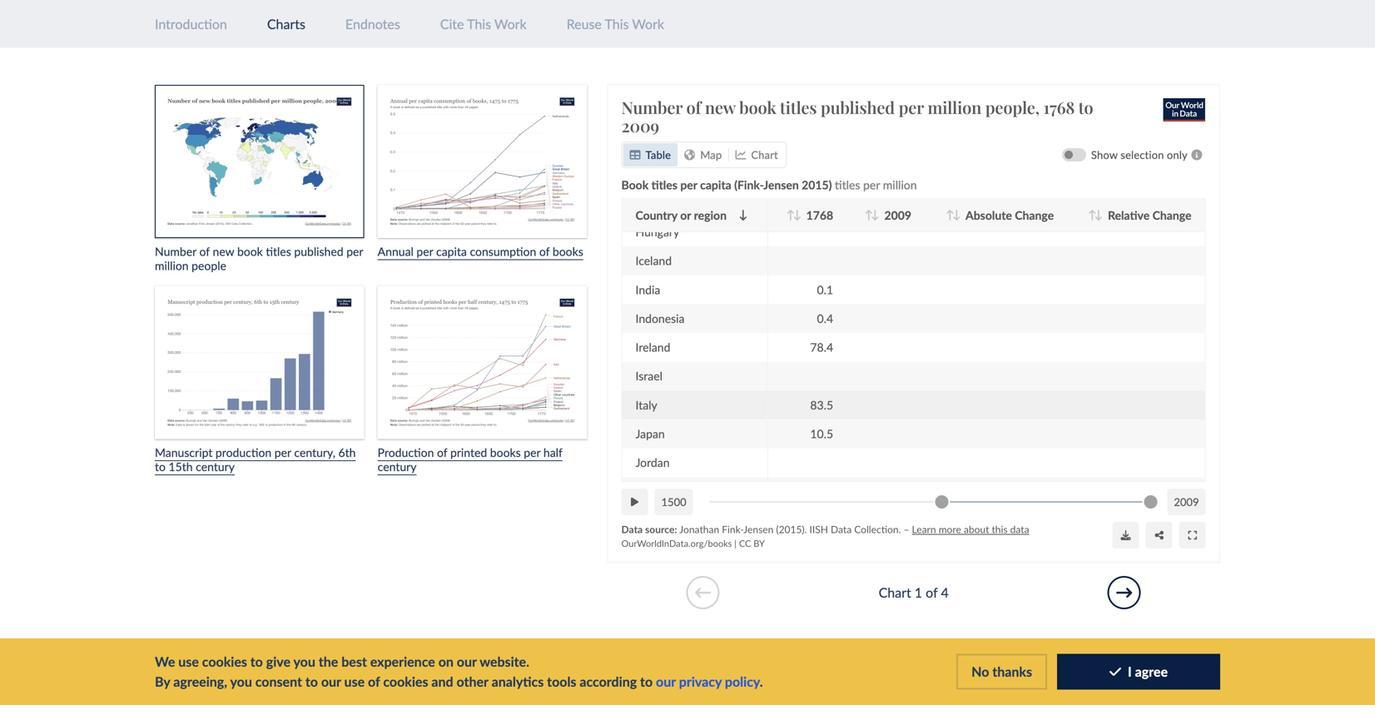 Task type: vqa. For each thing, say whether or not it's contained in the screenshot.
1st century
yes



Task type: describe. For each thing, give the bounding box(es) containing it.
reuse
[[567, 16, 602, 32]]

endnotes link
[[346, 16, 400, 32]]

0 horizontal spatial titles
[[652, 178, 678, 192]]

arrow down long image for 2009
[[872, 210, 880, 221]]

play image
[[631, 497, 639, 507]]

1 vertical spatial 1768
[[807, 208, 834, 222]]

production
[[216, 446, 272, 460]]

2 horizontal spatial titles
[[835, 178, 861, 192]]

book
[[622, 178, 649, 192]]

number
[[622, 96, 683, 118]]

give
[[266, 654, 291, 670]]

ourworldindata.org/books link
[[622, 538, 733, 549]]

cite this work link
[[440, 16, 527, 32]]

million inside number of new book titles published per million people, 1768 to 2009
[[928, 96, 982, 118]]

10.5
[[811, 427, 834, 441]]

1 vertical spatial 2009
[[885, 208, 912, 222]]

our privacy policy link
[[656, 674, 760, 690]]

by
[[754, 538, 765, 549]]

per right 2015)
[[864, 178, 881, 192]]

(2015).
[[777, 524, 808, 536]]

consumption
[[470, 244, 537, 259]]

printed
[[451, 446, 487, 460]]

we
[[155, 654, 175, 670]]

or
[[681, 208, 692, 222]]

1 data from the left
[[622, 524, 643, 536]]

0 horizontal spatial cookies
[[202, 654, 247, 670]]

chart line image
[[736, 149, 747, 160]]

i agree button
[[1058, 654, 1221, 690]]

1 horizontal spatial on
[[727, 16, 759, 52]]

arrow up long image for 2009
[[865, 210, 874, 221]]

number of new book titles published per million people, 1768 to 2009
[[622, 96, 1094, 136]]

website.
[[480, 654, 530, 670]]

charts link
[[267, 16, 306, 32]]

1 horizontal spatial endnotes
[[346, 16, 400, 32]]

0.4
[[818, 311, 834, 325]]

6th
[[339, 446, 356, 460]]

annual
[[378, 244, 414, 259]]

this for reuse
[[605, 16, 629, 32]]

reuse this work link
[[567, 16, 665, 32]]

chart 1 of 4
[[879, 585, 949, 601]]

work for reuse this work
[[632, 16, 665, 32]]

region
[[694, 208, 727, 222]]

2015)
[[802, 178, 833, 192]]

jensen inside data source: jonathan fink-jensen (2015). iish data collection. – learn more about this data ourworldindata.org/books | cc by
[[744, 524, 774, 536]]

2 data from the left
[[831, 524, 852, 536]]

more
[[939, 524, 962, 536]]

chart link
[[729, 143, 785, 166]]

1 horizontal spatial you
[[294, 654, 316, 670]]

to right consent at left bottom
[[306, 674, 318, 690]]

0 horizontal spatial endnotes
[[155, 667, 208, 684]]

i agree
[[1128, 664, 1168, 680]]

only
[[1168, 148, 1188, 161]]

tools
[[547, 674, 577, 690]]

circle info image
[[1188, 149, 1207, 160]]

production of printed books per half century
[[378, 446, 563, 474]]

data source: jonathan fink-jensen (2015). iish data collection. – learn more about this data ourworldindata.org/books | cc by
[[622, 524, 1030, 549]]

india
[[636, 282, 661, 297]]

83.5
[[811, 398, 834, 412]]

agree
[[1136, 664, 1168, 680]]

new
[[705, 96, 736, 118]]

manuscript
[[155, 446, 213, 460]]

chart
[[752, 148, 779, 161]]

indonesia
[[636, 311, 685, 325]]

cc
[[740, 538, 752, 549]]

to right according
[[641, 674, 653, 690]]

1 vertical spatial cookies
[[383, 674, 429, 690]]

thanks
[[993, 664, 1033, 680]]

agreeing,
[[173, 674, 227, 690]]

by
[[155, 674, 170, 690]]

0 vertical spatial jensen
[[764, 178, 799, 192]]

1 horizontal spatial books
[[553, 244, 584, 259]]

table link
[[624, 143, 678, 166]]

according
[[580, 674, 637, 690]]

0 horizontal spatial million
[[884, 178, 918, 192]]

charts
[[267, 16, 306, 32]]

to inside number of new book titles published per million people, 1768 to 2009
[[1079, 96, 1094, 118]]

no thanks button
[[957, 654, 1048, 690]]

book titles per capita (fink-jensen 2015) titles per million
[[622, 178, 918, 192]]

relative change
[[1109, 208, 1192, 222]]

per down earth americas image
[[681, 178, 698, 192]]

1 horizontal spatial capita
[[701, 178, 732, 192]]

introduction
[[155, 16, 227, 32]]

to inside manuscript production per century, 6th to 15th century
[[155, 460, 166, 474]]

(fink-
[[735, 178, 764, 192]]

1 arrow down long image from the left
[[740, 210, 748, 221]]

people,
[[986, 96, 1040, 118]]

ourworldindata.org/books
[[622, 538, 733, 549]]

per inside annual per capita consumption of books link
[[417, 244, 433, 259]]

interactive charts on books
[[507, 16, 839, 52]]

book
[[740, 96, 777, 118]]

expand image
[[1189, 530, 1198, 540]]

table image
[[630, 149, 641, 160]]

relative
[[1109, 208, 1150, 222]]

of inside production of printed books per half century
[[437, 446, 448, 460]]

1 vertical spatial use
[[344, 674, 365, 690]]

map
[[701, 148, 722, 161]]

arrow down long image for 1768
[[794, 210, 802, 221]]

absolute change
[[966, 208, 1055, 222]]

|
[[735, 538, 737, 549]]

hungary
[[636, 225, 680, 239]]



Task type: locate. For each thing, give the bounding box(es) containing it.
manuscript production per century, 6th to 15th century
[[155, 446, 356, 474]]

chart
[[879, 585, 912, 601]]

1
[[915, 585, 923, 601]]

experience
[[370, 654, 435, 670]]

0 horizontal spatial change
[[1016, 208, 1055, 222]]

0 horizontal spatial use
[[178, 654, 199, 670]]

books inside production of printed books per half century
[[490, 446, 521, 460]]

0 horizontal spatial 2009
[[622, 114, 660, 136]]

data down play icon
[[622, 524, 643, 536]]

of
[[687, 96, 702, 118], [540, 244, 550, 259], [437, 446, 448, 460], [926, 585, 938, 601], [368, 674, 380, 690]]

century right 15th
[[196, 460, 235, 474]]

country
[[636, 208, 678, 222]]

of right 1
[[926, 585, 938, 601]]

table
[[646, 148, 672, 161]]

work right reuse
[[632, 16, 665, 32]]

arrow up long image for absolute change
[[947, 210, 955, 221]]

fink-
[[722, 524, 744, 536]]

consent
[[255, 674, 302, 690]]

1 vertical spatial capita
[[436, 244, 467, 259]]

you
[[294, 654, 316, 670], [230, 674, 252, 690]]

data
[[622, 524, 643, 536], [831, 524, 852, 536]]

1 horizontal spatial change
[[1153, 208, 1192, 222]]

2 arrow up long image from the left
[[865, 210, 874, 221]]

use
[[178, 654, 199, 670], [344, 674, 365, 690]]

of left new
[[687, 96, 702, 118]]

charts
[[644, 16, 721, 52]]

1 vertical spatial million
[[884, 178, 918, 192]]

1 change from the left
[[1016, 208, 1055, 222]]

per
[[899, 96, 924, 118], [681, 178, 698, 192], [864, 178, 881, 192], [417, 244, 433, 259], [275, 446, 291, 460], [524, 446, 541, 460]]

jensen down chart
[[764, 178, 799, 192]]

1768
[[1044, 96, 1075, 118], [807, 208, 834, 222]]

books right printed
[[490, 446, 521, 460]]

books
[[553, 244, 584, 259], [490, 446, 521, 460]]

books right consumption
[[553, 244, 584, 259]]

million
[[928, 96, 982, 118], [884, 178, 918, 192]]

go to previous slide image
[[696, 585, 712, 601]]

capita
[[701, 178, 732, 192], [436, 244, 467, 259]]

1768 down 2015)
[[807, 208, 834, 222]]

.
[[760, 674, 763, 690]]

0 horizontal spatial arrow down long image
[[740, 210, 748, 221]]

arrow down long image for relative change
[[1095, 210, 1104, 221]]

our down the the
[[321, 674, 341, 690]]

0 vertical spatial endnotes
[[346, 16, 400, 32]]

0 horizontal spatial work
[[495, 16, 527, 32]]

analytics
[[492, 674, 544, 690]]

collection.
[[855, 524, 902, 536]]

interactive
[[507, 16, 638, 52]]

1 arrow down long image from the left
[[794, 210, 802, 221]]

on up and
[[439, 654, 454, 670]]

source:
[[646, 524, 678, 536]]

0 horizontal spatial on
[[439, 654, 454, 670]]

you left the the
[[294, 654, 316, 670]]

0 horizontal spatial 1768
[[807, 208, 834, 222]]

1 century from the left
[[196, 460, 235, 474]]

0.1
[[818, 282, 834, 297]]

change right absolute
[[1016, 208, 1055, 222]]

show
[[1092, 148, 1118, 161]]

of left printed
[[437, 446, 448, 460]]

learn
[[913, 524, 937, 536]]

jonathan
[[680, 524, 720, 536]]

2 change from the left
[[1153, 208, 1192, 222]]

2 vertical spatial 2009
[[1175, 495, 1200, 509]]

0 vertical spatial capita
[[701, 178, 732, 192]]

our up other
[[457, 654, 477, 670]]

3 arrow down long image from the left
[[1095, 210, 1104, 221]]

ireland
[[636, 340, 671, 354]]

work right cite
[[495, 16, 527, 32]]

0 horizontal spatial arrow down long image
[[794, 210, 802, 221]]

0 vertical spatial books
[[553, 244, 584, 259]]

change for relative change
[[1153, 208, 1192, 222]]

4
[[942, 585, 949, 601]]

0 vertical spatial 1768
[[1044, 96, 1075, 118]]

0 vertical spatial you
[[294, 654, 316, 670]]

arrow down long image
[[740, 210, 748, 221], [953, 210, 961, 221]]

1 vertical spatial jensen
[[744, 524, 774, 536]]

go to next slide image
[[1117, 585, 1133, 601]]

work for cite this work
[[495, 16, 527, 32]]

kazakhstan
[[636, 484, 695, 499]]

arrow up long image for relative change
[[1089, 210, 1097, 221]]

2 horizontal spatial 2009
[[1175, 495, 1200, 509]]

introduction link
[[155, 16, 227, 32]]

iish
[[810, 524, 829, 536]]

per inside production of printed books per half century
[[524, 446, 541, 460]]

change right relative
[[1153, 208, 1192, 222]]

cookies down experience
[[383, 674, 429, 690]]

2009 inside number of new book titles published per million people, 1768 to 2009
[[622, 114, 660, 136]]

to up show
[[1079, 96, 1094, 118]]

century inside production of printed books per half century
[[378, 460, 417, 474]]

capita down map
[[701, 178, 732, 192]]

1 work from the left
[[495, 16, 527, 32]]

million down number of new book titles published per million people, 1768 to 2009
[[884, 178, 918, 192]]

jordan
[[636, 456, 670, 470]]

to left give on the left of the page
[[251, 654, 263, 670]]

arrow down long image down '(fink-'
[[740, 210, 748, 221]]

1768 right people,
[[1044, 96, 1075, 118]]

download image
[[1122, 530, 1132, 540]]

2 horizontal spatial our
[[656, 674, 676, 690]]

on left 'books'
[[727, 16, 759, 52]]

1768 inside number of new book titles published per million people, 1768 to 2009
[[1044, 96, 1075, 118]]

to left 15th
[[155, 460, 166, 474]]

1 horizontal spatial use
[[344, 674, 365, 690]]

use down best
[[344, 674, 365, 690]]

capita left consumption
[[436, 244, 467, 259]]

0 vertical spatial 2009
[[622, 114, 660, 136]]

0 horizontal spatial data
[[622, 524, 643, 536]]

data right the iish at right
[[831, 524, 852, 536]]

2 horizontal spatial arrow down long image
[[1095, 210, 1104, 221]]

data
[[1011, 524, 1030, 536]]

israel
[[636, 369, 663, 383]]

million left people,
[[928, 96, 982, 118]]

century
[[196, 460, 235, 474], [378, 460, 417, 474]]

1 horizontal spatial million
[[928, 96, 982, 118]]

no
[[972, 664, 990, 680]]

1 horizontal spatial cookies
[[383, 674, 429, 690]]

change for absolute change
[[1016, 208, 1055, 222]]

1 this from the left
[[467, 16, 491, 32]]

policy
[[725, 674, 760, 690]]

privacy
[[679, 674, 722, 690]]

1 horizontal spatial titles
[[780, 96, 817, 118]]

iceland
[[636, 254, 672, 268]]

of inside we use cookies to give you the best experience on our website. by agreeing, you consent to our use of cookies and other analytics tools according to our privacy policy .
[[368, 674, 380, 690]]

of right consumption
[[540, 244, 550, 259]]

we use cookies to give you the best experience on our website. by agreeing, you consent to our use of cookies and other analytics tools according to our privacy policy .
[[155, 654, 763, 690]]

use up agreeing,
[[178, 654, 199, 670]]

arrow up long image
[[787, 210, 795, 221], [865, 210, 874, 221], [947, 210, 955, 221], [1089, 210, 1097, 221]]

on
[[727, 16, 759, 52], [439, 654, 454, 670]]

share nodes image
[[1156, 530, 1164, 540]]

per left half
[[524, 446, 541, 460]]

cc by link
[[740, 538, 765, 549]]

jensen
[[764, 178, 799, 192], [744, 524, 774, 536]]

arrow down long image
[[794, 210, 802, 221], [872, 210, 880, 221], [1095, 210, 1104, 221]]

about
[[964, 524, 990, 536]]

learn more about this data link
[[913, 524, 1030, 536]]

0 horizontal spatial century
[[196, 460, 235, 474]]

century right '6th'
[[378, 460, 417, 474]]

0 horizontal spatial books
[[490, 446, 521, 460]]

japan
[[636, 427, 665, 441]]

1500
[[662, 495, 687, 509]]

absolute
[[966, 208, 1013, 222]]

1 horizontal spatial 1768
[[1044, 96, 1075, 118]]

0 vertical spatial use
[[178, 654, 199, 670]]

1 horizontal spatial data
[[831, 524, 852, 536]]

this
[[467, 16, 491, 32], [605, 16, 629, 32]]

this for cite
[[467, 16, 491, 32]]

annual per capita consumption of books
[[378, 244, 584, 259]]

1 horizontal spatial arrow down long image
[[953, 210, 961, 221]]

2 arrow down long image from the left
[[872, 210, 880, 221]]

1 vertical spatial books
[[490, 446, 521, 460]]

1 horizontal spatial this
[[605, 16, 629, 32]]

manuscript production per century, 6th to 15th century link
[[155, 286, 365, 474]]

arrow down long image left absolute
[[953, 210, 961, 221]]

0 vertical spatial cookies
[[202, 654, 247, 670]]

this right cite
[[467, 16, 491, 32]]

half
[[544, 446, 563, 460]]

0 horizontal spatial our
[[321, 674, 341, 690]]

0 vertical spatial on
[[727, 16, 759, 52]]

0 horizontal spatial this
[[467, 16, 491, 32]]

per inside number of new book titles published per million people, 1768 to 2009
[[899, 96, 924, 118]]

to
[[1079, 96, 1094, 118], [155, 460, 166, 474], [251, 654, 263, 670], [306, 674, 318, 690], [641, 674, 653, 690]]

1 horizontal spatial arrow down long image
[[872, 210, 880, 221]]

cite
[[440, 16, 464, 32]]

15th
[[169, 460, 193, 474]]

this
[[992, 524, 1008, 536]]

2 this from the left
[[605, 16, 629, 32]]

per inside manuscript production per century, 6th to 15th century
[[275, 446, 291, 460]]

our left privacy
[[656, 674, 676, 690]]

3 arrow up long image from the left
[[947, 210, 955, 221]]

reuse this work
[[567, 16, 665, 32]]

0 vertical spatial million
[[928, 96, 982, 118]]

1 vertical spatial endnotes
[[155, 667, 208, 684]]

i
[[1128, 664, 1132, 680]]

on inside we use cookies to give you the best experience on our website. by agreeing, you consent to our use of cookies and other analytics tools according to our privacy policy .
[[439, 654, 454, 670]]

2 arrow down long image from the left
[[953, 210, 961, 221]]

of inside number of new book titles published per million people, 1768 to 2009
[[687, 96, 702, 118]]

1 horizontal spatial 2009
[[885, 208, 912, 222]]

1 horizontal spatial work
[[632, 16, 665, 32]]

2 century from the left
[[378, 460, 417, 474]]

and
[[432, 674, 454, 690]]

this right reuse
[[605, 16, 629, 32]]

4 arrow up long image from the left
[[1089, 210, 1097, 221]]

per right "annual"
[[417, 244, 433, 259]]

–
[[904, 524, 910, 536]]

titles inside number of new book titles published per million people, 1768 to 2009
[[780, 96, 817, 118]]

1 vertical spatial on
[[439, 654, 454, 670]]

cite this work
[[440, 16, 527, 32]]

78.4
[[811, 340, 834, 354]]

map link
[[678, 143, 729, 166]]

the
[[319, 654, 338, 670]]

earth americas image
[[685, 149, 696, 160]]

per right 'published'
[[899, 96, 924, 118]]

1 vertical spatial you
[[230, 674, 252, 690]]

cookies up agreeing,
[[202, 654, 247, 670]]

jensen up by
[[744, 524, 774, 536]]

century inside manuscript production per century, 6th to 15th century
[[196, 460, 235, 474]]

1 horizontal spatial century
[[378, 460, 417, 474]]

0 horizontal spatial you
[[230, 674, 252, 690]]

2 work from the left
[[632, 16, 665, 32]]

0 horizontal spatial capita
[[436, 244, 467, 259]]

arrow up long image for 1768
[[787, 210, 795, 221]]

country or region
[[636, 208, 727, 222]]

per left the century,
[[275, 446, 291, 460]]

check image
[[1110, 665, 1122, 679]]

show selection only
[[1092, 148, 1188, 161]]

1 arrow up long image from the left
[[787, 210, 795, 221]]

best
[[342, 654, 367, 670]]

you left consent at left bottom
[[230, 674, 252, 690]]

of down experience
[[368, 674, 380, 690]]

1 horizontal spatial our
[[457, 654, 477, 670]]

books
[[765, 16, 839, 52]]

selection
[[1121, 148, 1165, 161]]



